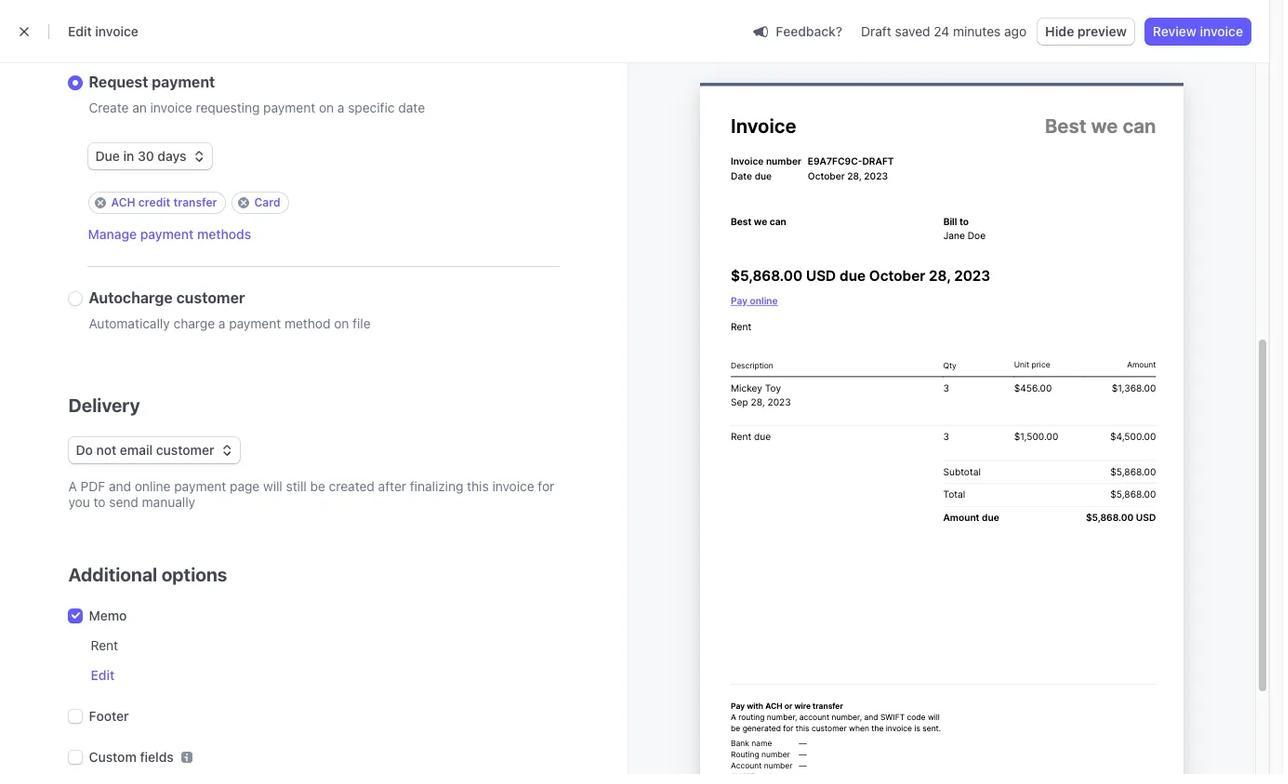 Task type: vqa. For each thing, say whether or not it's contained in the screenshot.
be
yes



Task type: describe. For each thing, give the bounding box(es) containing it.
feedback?
[[776, 23, 843, 39]]

hide preview
[[1046, 23, 1128, 39]]

to
[[94, 494, 106, 510]]

autocharge customer automatically charge a payment method on file
[[89, 289, 371, 331]]

memo
[[89, 608, 127, 623]]

draft saved 24 minutes ago
[[862, 23, 1027, 39]]

30
[[138, 148, 154, 164]]

ach credit transfer
[[111, 195, 217, 209]]

days
[[158, 148, 187, 164]]

preview
[[1078, 23, 1128, 39]]

not
[[96, 442, 117, 458]]

after
[[378, 478, 407, 494]]

payment inside button
[[140, 226, 194, 242]]

additional
[[68, 564, 157, 585]]

delivery
[[68, 394, 140, 416]]

remove ach credit transfer image
[[94, 197, 106, 208]]

credit
[[138, 195, 171, 209]]

do not email customer
[[76, 442, 214, 458]]

be
[[310, 478, 326, 494]]

specific
[[348, 100, 395, 115]]

due in 30 days
[[95, 148, 187, 164]]

you
[[68, 494, 90, 510]]

payment right the requesting
[[263, 100, 316, 115]]

edit button
[[91, 666, 115, 685]]

hide
[[1046, 23, 1075, 39]]

rent
[[91, 637, 118, 653]]

svg image
[[194, 151, 205, 162]]

24
[[934, 23, 950, 39]]

svg image
[[222, 445, 233, 456]]

request
[[89, 74, 148, 90]]

remove card image
[[238, 197, 249, 208]]

draft
[[862, 23, 892, 39]]

invoice up request
[[95, 23, 138, 39]]

minutes
[[954, 23, 1001, 39]]

review
[[1154, 23, 1197, 39]]

page
[[230, 478, 260, 494]]

due in 30 days button
[[88, 143, 213, 169]]

do
[[76, 442, 93, 458]]

on for customer
[[334, 315, 349, 331]]

additional options
[[68, 564, 227, 585]]

file
[[353, 315, 371, 331]]

review invoice
[[1154, 23, 1244, 39]]

a inside autocharge customer automatically charge a payment method on file
[[219, 315, 226, 331]]

invoice inside request payment create an invoice requesting payment on a specific date
[[150, 100, 192, 115]]

footer
[[89, 708, 129, 724]]

fields
[[140, 749, 174, 765]]

an
[[132, 100, 147, 115]]

toolbar containing ach credit transfer
[[88, 192, 289, 214]]

online
[[135, 478, 171, 494]]

for
[[538, 478, 555, 494]]

card
[[255, 195, 281, 209]]



Task type: locate. For each thing, give the bounding box(es) containing it.
still
[[286, 478, 307, 494]]

saved
[[896, 23, 931, 39]]

customer up charge at the left
[[176, 289, 245, 306]]

request payment create an invoice requesting payment on a specific date
[[89, 74, 425, 115]]

customer inside popup button
[[156, 442, 214, 458]]

manage payment methods button
[[88, 225, 251, 244]]

invoice left for
[[493, 478, 535, 494]]

invoice
[[95, 23, 138, 39], [1201, 23, 1244, 39], [150, 100, 192, 115], [493, 478, 535, 494]]

on left specific
[[319, 100, 334, 115]]

manage
[[88, 226, 137, 242]]

invoice inside button
[[1201, 23, 1244, 39]]

this
[[467, 478, 489, 494]]

methods
[[197, 226, 251, 242]]

due
[[95, 148, 120, 164]]

edit for edit
[[91, 667, 115, 683]]

pdf
[[81, 478, 105, 494]]

feedback? button
[[746, 18, 851, 44]]

charge
[[174, 315, 215, 331]]

and
[[109, 478, 131, 494]]

a right charge at the left
[[219, 315, 226, 331]]

invoice right review
[[1201, 23, 1244, 39]]

payment
[[152, 74, 215, 90], [263, 100, 316, 115], [140, 226, 194, 242], [229, 315, 281, 331], [174, 478, 226, 494]]

on
[[319, 100, 334, 115], [334, 315, 349, 331]]

email
[[120, 442, 153, 458]]

automatically
[[89, 315, 170, 331]]

0 horizontal spatial a
[[219, 315, 226, 331]]

1 vertical spatial customer
[[156, 442, 214, 458]]

edit up request
[[68, 23, 92, 39]]

a inside request payment create an invoice requesting payment on a specific date
[[338, 100, 345, 115]]

edit for edit invoice
[[68, 23, 92, 39]]

payment down ach credit transfer
[[140, 226, 194, 242]]

payment inside autocharge customer automatically charge a payment method on file
[[229, 315, 281, 331]]

review invoice button
[[1146, 19, 1251, 45]]

edit
[[68, 23, 92, 39], [91, 667, 115, 683]]

a
[[68, 478, 77, 494]]

send
[[109, 494, 138, 510]]

a
[[338, 100, 345, 115], [219, 315, 226, 331]]

payment up the requesting
[[152, 74, 215, 90]]

in
[[123, 148, 134, 164]]

customer inside autocharge customer automatically charge a payment method on file
[[176, 289, 245, 306]]

0 vertical spatial a
[[338, 100, 345, 115]]

autocharge
[[89, 289, 173, 306]]

ago
[[1005, 23, 1027, 39]]

invoice inside a pdf and online payment page will still be created after finalizing this invoice for you to send manually
[[493, 478, 535, 494]]

finalizing
[[410, 478, 464, 494]]

a pdf and online payment page will still be created after finalizing this invoice for you to send manually
[[68, 478, 555, 510]]

created
[[329, 478, 375, 494]]

custom
[[89, 749, 137, 765]]

date
[[399, 100, 425, 115]]

ach
[[111, 195, 136, 209]]

edit invoice
[[68, 23, 138, 39]]

transfer
[[174, 195, 217, 209]]

customer left svg image
[[156, 442, 214, 458]]

method
[[285, 315, 331, 331]]

1 horizontal spatial a
[[338, 100, 345, 115]]

on left file on the top left of the page
[[334, 315, 349, 331]]

toolbar
[[88, 192, 289, 214]]

options
[[162, 564, 227, 585]]

a left specific
[[338, 100, 345, 115]]

payment left page
[[174, 478, 226, 494]]

edit down rent
[[91, 667, 115, 683]]

1 vertical spatial on
[[334, 315, 349, 331]]

invoice right an
[[150, 100, 192, 115]]

will
[[263, 478, 283, 494]]

custom fields
[[89, 749, 174, 765]]

create
[[89, 100, 129, 115]]

on inside request payment create an invoice requesting payment on a specific date
[[319, 100, 334, 115]]

1 vertical spatial edit
[[91, 667, 115, 683]]

payment left method
[[229, 315, 281, 331]]

on inside autocharge customer automatically charge a payment method on file
[[334, 315, 349, 331]]

1 vertical spatial a
[[219, 315, 226, 331]]

do not email customer button
[[68, 437, 240, 463]]

customer
[[176, 289, 245, 306], [156, 442, 214, 458]]

0 vertical spatial customer
[[176, 289, 245, 306]]

manage payment methods
[[88, 226, 251, 242]]

0 vertical spatial on
[[319, 100, 334, 115]]

hide preview button
[[1038, 19, 1135, 45]]

0 vertical spatial edit
[[68, 23, 92, 39]]

requesting
[[196, 100, 260, 115]]

manually
[[142, 494, 195, 510]]

on for payment
[[319, 100, 334, 115]]

payment inside a pdf and online payment page will still be created after finalizing this invoice for you to send manually
[[174, 478, 226, 494]]



